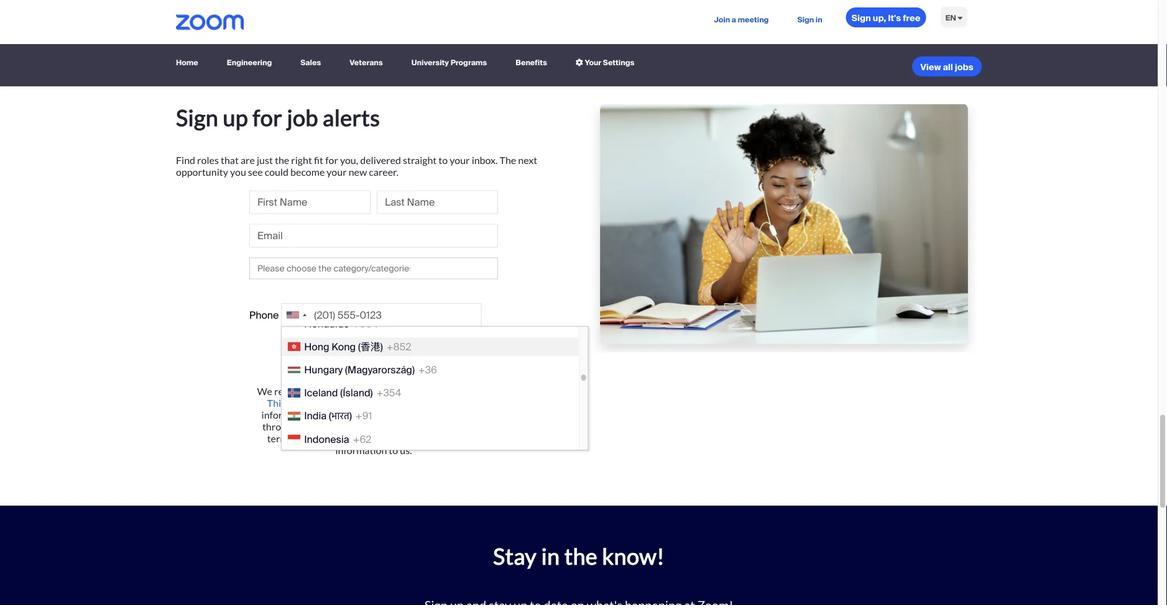 Task type: vqa. For each thing, say whether or not it's contained in the screenshot.


Task type: describe. For each thing, give the bounding box(es) containing it.
meeting
[[738, 15, 769, 24]]

job
[[287, 104, 318, 131]]

know!
[[602, 543, 665, 570]]

en button
[[936, 0, 973, 36]]

send
[[359, 349, 388, 362]]

site.
[[347, 421, 365, 433]]

us.
[[400, 444, 412, 457]]

you inside find roles that are just the right fit for you, delivered straight to your inbox. the next opportunity you see could become your new career.
[[230, 166, 246, 178]]

hungary
[[304, 364, 343, 377]]

home link
[[176, 52, 203, 74]]

india
[[304, 410, 327, 423]]

see
[[248, 166, 263, 178]]

delivered
[[360, 154, 401, 166]]

respect
[[274, 385, 307, 397]]

a inside sets forth how we will use the information we obtain when you apply for a position through this career site. if you do not consent to the terms of this privacy notice, please do not submit information to us.
[[444, 409, 449, 421]]

Telephone country code field
[[282, 304, 310, 327]]

this up indonesia
[[299, 421, 315, 433]]

new
[[349, 166, 367, 178]]

the inside we respect the privacy of candidates for employment. this privacy notice
[[309, 385, 323, 397]]

in for stay
[[541, 543, 560, 570]]

india (भारत) +91
[[304, 410, 372, 423]]

we respect the privacy of candidates for employment. this privacy notice
[[257, 385, 490, 409]]

option containing indonesia
[[282, 431, 579, 449]]

up,
[[873, 12, 886, 24]]

forth
[[372, 397, 394, 409]]

please
[[391, 433, 419, 445]]

could
[[265, 166, 289, 178]]

opportunity
[[176, 166, 228, 178]]

0 horizontal spatial do
[[393, 421, 405, 433]]

veterans link
[[345, 52, 388, 74]]

your settings
[[583, 58, 635, 68]]

(magyarország)
[[345, 364, 415, 377]]

privacy inside we respect the privacy of candidates for employment. this privacy notice
[[287, 397, 320, 409]]

sets
[[353, 397, 370, 409]]

alerts
[[323, 104, 380, 131]]

for right up
[[253, 104, 282, 131]]

we
[[257, 385, 272, 397]]

university programs link
[[407, 52, 492, 74]]

you right if
[[375, 421, 391, 433]]

0 horizontal spatial we
[[315, 409, 328, 421]]

cog image
[[576, 59, 583, 66]]

sign in
[[798, 15, 823, 24]]

honduras
[[304, 317, 349, 330]]

privacy inside sets forth how we will use the information we obtain when you apply for a position through this career site. if you do not consent to the terms of this privacy notice, please do not submit information to us.
[[323, 433, 356, 445]]

en
[[946, 13, 956, 22]]

for inside find roles that are just the right fit for you, delivered straight to your inbox. the next opportunity you see could become your new career.
[[325, 154, 338, 166]]

hungary (magyarország) +36
[[304, 364, 437, 377]]

this privacy notice link
[[267, 397, 351, 409]]

view all jobs
[[921, 61, 974, 73]]

jobs
[[955, 61, 974, 73]]

sign for sign up, it's free
[[852, 12, 871, 24]]

Email email field
[[249, 224, 498, 248]]

terms
[[267, 433, 293, 445]]

send button
[[344, 337, 404, 373]]

stay
[[493, 543, 537, 570]]

(भारत)
[[329, 410, 352, 423]]

up
[[223, 104, 248, 131]]

1 horizontal spatial your
[[450, 154, 470, 166]]

0 horizontal spatial not
[[406, 421, 421, 433]]

become
[[290, 166, 325, 178]]

+504
[[353, 317, 378, 330]]

Phone telephone field
[[281, 304, 482, 327]]

consent
[[423, 421, 458, 433]]

home
[[176, 58, 198, 68]]

obtain
[[330, 409, 358, 421]]

sign up for job alerts
[[176, 104, 380, 131]]

honduras +504
[[304, 317, 378, 330]]

2 horizontal spatial to
[[460, 421, 469, 433]]

sign for sign up for job alerts
[[176, 104, 218, 131]]

career.
[[369, 166, 399, 178]]

sales link
[[296, 52, 326, 74]]

that
[[221, 154, 239, 166]]

next
[[518, 154, 537, 166]]

your settings link
[[571, 52, 640, 74]]

indonesia +62
[[304, 433, 372, 446]]

(ísland)
[[340, 387, 373, 400]]

join a meeting link
[[709, 0, 774, 39]]

engineering link
[[222, 52, 277, 74]]

university
[[412, 58, 449, 68]]

0 vertical spatial a
[[732, 15, 736, 24]]

+852
[[387, 341, 412, 354]]

privacy
[[325, 385, 357, 397]]

through
[[262, 421, 297, 433]]

iceland (ísland) +354
[[304, 387, 401, 400]]

roles
[[197, 154, 219, 166]]

view all jobs link
[[912, 57, 982, 77]]

Last Name text field
[[377, 191, 498, 214]]

for inside sets forth how we will use the information we obtain when you apply for a position through this career site. if you do not consent to the terms of this privacy notice, please do not submit information to us.
[[429, 409, 442, 421]]

for inside we respect the privacy of candidates for employment. this privacy notice
[[419, 385, 432, 397]]

join a meeting
[[714, 15, 769, 24]]

this down the india
[[305, 433, 321, 445]]

it's
[[888, 12, 901, 24]]

benefits
[[516, 58, 547, 68]]

the left know!
[[564, 543, 598, 570]]

caret down image
[[958, 14, 963, 21]]

programs
[[451, 58, 487, 68]]

career
[[317, 421, 345, 433]]

how
[[396, 397, 415, 409]]

option containing india (भारत)
[[282, 407, 579, 426]]

list of countries list box
[[281, 315, 589, 451]]



Task type: locate. For each thing, give the bounding box(es) containing it.
+36
[[418, 364, 437, 377]]

a left use at the left bottom of the page
[[444, 409, 449, 421]]

veterans
[[350, 58, 383, 68]]

4 option from the top
[[282, 384, 579, 403]]

free
[[903, 12, 921, 24]]

your
[[450, 154, 470, 166], [327, 166, 347, 178]]

iceland
[[304, 387, 338, 400]]

+354
[[377, 387, 401, 400]]

1 horizontal spatial of
[[359, 385, 368, 397]]

of right privacy at bottom left
[[359, 385, 368, 397]]

1 horizontal spatial we
[[417, 397, 430, 409]]

university programs
[[412, 58, 487, 68]]

use
[[449, 397, 464, 409]]

2 vertical spatial to
[[389, 444, 398, 457]]

will
[[432, 397, 447, 409]]

0 horizontal spatial in
[[541, 543, 560, 570]]

1 vertical spatial to
[[460, 421, 469, 433]]

you
[[230, 166, 246, 178], [385, 409, 401, 421], [375, 421, 391, 433]]

1 vertical spatial in
[[541, 543, 560, 570]]

1 option from the top
[[282, 315, 579, 333]]

submit
[[450, 433, 480, 445]]

join
[[714, 15, 730, 24]]

sign right meeting
[[798, 15, 814, 24]]

to left us.
[[389, 444, 398, 457]]

privacy
[[287, 397, 320, 409], [323, 433, 356, 445]]

not left the submit
[[434, 433, 449, 445]]

right
[[291, 154, 312, 166]]

kong
[[332, 341, 356, 354]]

1 horizontal spatial privacy
[[323, 433, 356, 445]]

1 horizontal spatial to
[[439, 154, 448, 166]]

0 vertical spatial of
[[359, 385, 368, 397]]

are
[[241, 154, 255, 166]]

to inside find roles that are just the right fit for you, delivered straight to your inbox. the next opportunity you see could become your new career.
[[439, 154, 448, 166]]

in right stay
[[541, 543, 560, 570]]

First Name text field
[[249, 191, 371, 214]]

do right please
[[421, 433, 432, 445]]

hong
[[304, 341, 329, 354]]

in left up,
[[816, 15, 823, 24]]

your left new
[[327, 166, 347, 178]]

straight
[[403, 154, 437, 166]]

information down respect
[[262, 409, 313, 421]]

(香港)
[[358, 341, 383, 354]]

option containing hungary (magyarország)
[[282, 361, 579, 379]]

sign for sign in
[[798, 15, 814, 24]]

the
[[500, 154, 516, 166]]

do
[[393, 421, 405, 433], [421, 433, 432, 445]]

indonesia
[[304, 433, 349, 446]]

1 horizontal spatial not
[[434, 433, 449, 445]]

in for sign
[[816, 15, 823, 24]]

inbox.
[[472, 154, 498, 166]]

sets forth how we will use the information we obtain when you apply for a position through this career site. if you do not consent to the terms of this privacy notice, please do not submit information to us.
[[262, 397, 486, 457]]

a right join
[[732, 15, 736, 24]]

3 option from the top
[[282, 361, 579, 379]]

1 horizontal spatial a
[[732, 15, 736, 24]]

0 horizontal spatial of
[[295, 433, 303, 445]]

candidates
[[370, 385, 417, 397]]

fit
[[314, 154, 323, 166]]

the right use at the left bottom of the page
[[466, 397, 480, 409]]

0 horizontal spatial sign
[[176, 104, 218, 131]]

benefits link
[[511, 52, 552, 74]]

this
[[299, 421, 315, 433], [305, 433, 321, 445]]

0 vertical spatial to
[[439, 154, 448, 166]]

0 vertical spatial privacy
[[287, 397, 320, 409]]

5 option from the top
[[282, 407, 579, 426]]

of inside sets forth how we will use the information we obtain when you apply for a position through this career site. if you do not consent to the terms of this privacy notice, please do not submit information to us.
[[295, 433, 303, 445]]

hong kong (香港) +852
[[304, 341, 412, 354]]

+91
[[356, 410, 372, 423]]

settings
[[603, 58, 635, 68]]

notice,
[[358, 433, 389, 445]]

privacy down (भारत)
[[323, 433, 356, 445]]

when
[[360, 409, 384, 421]]

for
[[253, 104, 282, 131], [325, 154, 338, 166], [419, 385, 432, 397], [429, 409, 442, 421]]

just
[[257, 154, 273, 166]]

0 horizontal spatial information
[[262, 409, 313, 421]]

this
[[267, 397, 285, 409]]

the right consent at the left
[[471, 421, 485, 433]]

privacy up the india
[[287, 397, 320, 409]]

sign up, it's free
[[852, 12, 921, 24]]

option containing hong kong (香港)
[[282, 338, 579, 356]]

2 horizontal spatial sign
[[852, 12, 871, 24]]

sign left up
[[176, 104, 218, 131]]

sign
[[852, 12, 871, 24], [798, 15, 814, 24], [176, 104, 218, 131]]

engineering
[[227, 58, 272, 68]]

your
[[585, 58, 601, 68]]

sign left up,
[[852, 12, 871, 24]]

your left 'inbox.' at top
[[450, 154, 470, 166]]

the
[[275, 154, 289, 166], [309, 385, 323, 397], [466, 397, 480, 409], [471, 421, 485, 433], [564, 543, 598, 570]]

0 horizontal spatial to
[[389, 444, 398, 457]]

2 option from the top
[[282, 338, 579, 356]]

apply
[[403, 409, 427, 421]]

option
[[282, 315, 579, 333], [282, 338, 579, 356], [282, 361, 579, 379], [282, 384, 579, 403], [282, 407, 579, 426], [282, 431, 579, 449]]

1 vertical spatial privacy
[[323, 433, 356, 445]]

1 vertical spatial a
[[444, 409, 449, 421]]

1 vertical spatial information
[[335, 444, 387, 457]]

of inside we respect the privacy of candidates for employment. this privacy notice
[[359, 385, 368, 397]]

the inside find roles that are just the right fit for you, delivered straight to your inbox. the next opportunity you see could become your new career.
[[275, 154, 289, 166]]

1 horizontal spatial sign
[[798, 15, 814, 24]]

in
[[816, 15, 823, 24], [541, 543, 560, 570]]

1 horizontal spatial information
[[335, 444, 387, 457]]

notice
[[322, 397, 351, 409]]

1 vertical spatial of
[[295, 433, 303, 445]]

to right consent at the left
[[460, 421, 469, 433]]

0 horizontal spatial privacy
[[287, 397, 320, 409]]

the down hungary
[[309, 385, 323, 397]]

0 vertical spatial information
[[262, 409, 313, 421]]

1 horizontal spatial in
[[816, 15, 823, 24]]

0 vertical spatial in
[[816, 15, 823, 24]]

option containing iceland (ísland)
[[282, 384, 579, 403]]

you,
[[340, 154, 358, 166]]

6 option from the top
[[282, 431, 579, 449]]

if
[[367, 421, 374, 433]]

the right just at the left top
[[275, 154, 289, 166]]

find
[[176, 154, 195, 166]]

all
[[943, 61, 953, 73]]

+62
[[353, 433, 372, 446]]

for right fit
[[325, 154, 338, 166]]

find roles that are just the right fit for you, delivered straight to your inbox. the next opportunity you see could become your new career.
[[176, 154, 537, 178]]

sign in link
[[793, 0, 828, 39]]

you left apply
[[385, 409, 401, 421]]

employment.
[[434, 385, 490, 397]]

to right straight
[[439, 154, 448, 166]]

0 horizontal spatial a
[[444, 409, 449, 421]]

1 horizontal spatial do
[[421, 433, 432, 445]]

option containing honduras
[[282, 315, 579, 333]]

for down +36
[[419, 385, 432, 397]]

position
[[451, 409, 486, 421]]

of right terms
[[295, 433, 303, 445]]

0 horizontal spatial your
[[327, 166, 347, 178]]

you left the see
[[230, 166, 246, 178]]

not
[[406, 421, 421, 433], [434, 433, 449, 445]]

for right apply
[[429, 409, 442, 421]]

information down "site."
[[335, 444, 387, 457]]

to
[[439, 154, 448, 166], [460, 421, 469, 433], [389, 444, 398, 457]]

not up us.
[[406, 421, 421, 433]]

sales
[[301, 58, 321, 68]]

a
[[732, 15, 736, 24], [444, 409, 449, 421]]

do down how
[[393, 421, 405, 433]]



